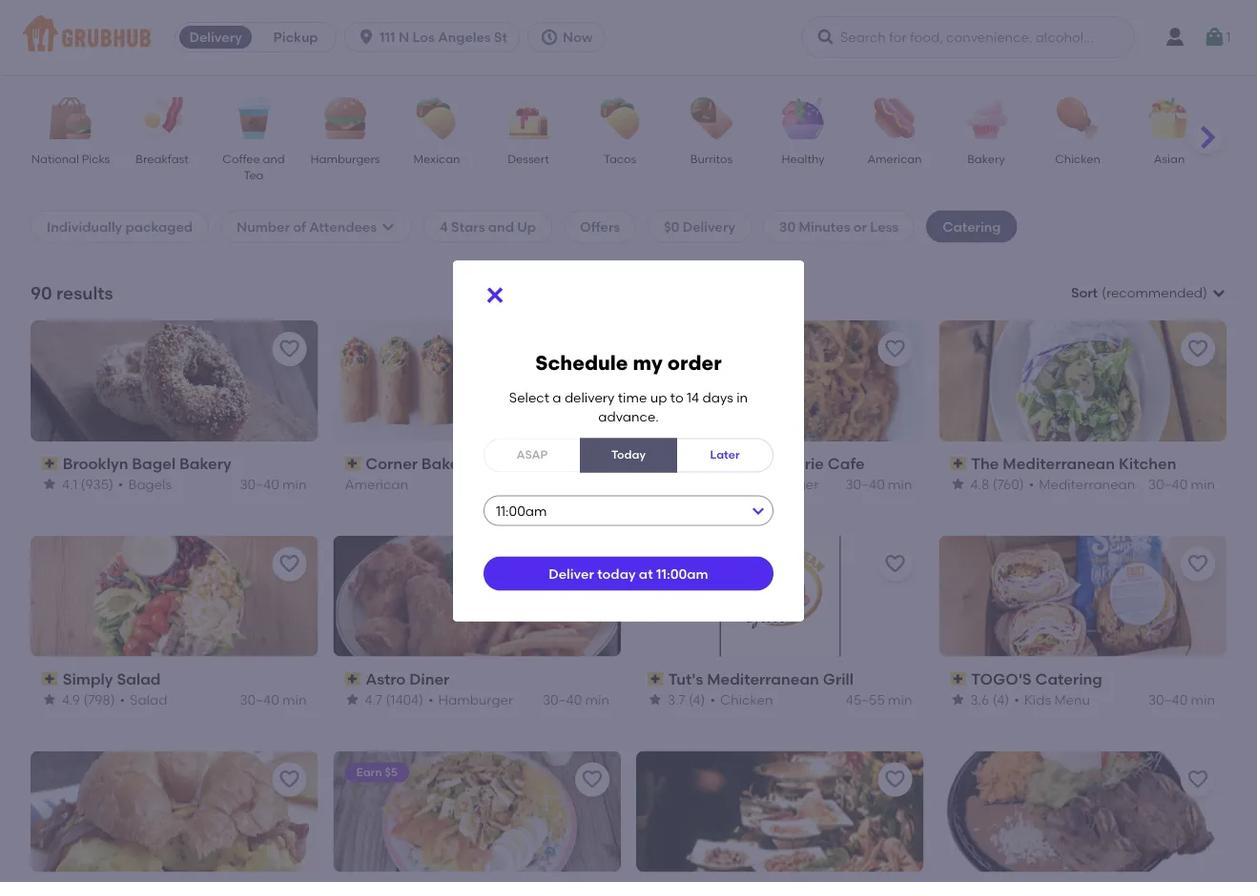 Task type: describe. For each thing, give the bounding box(es) containing it.
of
[[293, 218, 306, 235]]

delivery
[[565, 390, 615, 406]]

picks
[[82, 152, 110, 166]]

dessert image
[[495, 97, 562, 139]]

tacos image
[[587, 97, 654, 139]]

simply salad
[[63, 670, 161, 689]]

svg image right attendees
[[381, 219, 396, 234]]

deliver today at 11:00am button
[[484, 557, 774, 591]]

brooklyn
[[63, 454, 128, 473]]

coffee and tea
[[223, 152, 285, 182]]

now
[[563, 29, 593, 45]]

star icon image for tut's
[[648, 692, 663, 707]]

a
[[553, 390, 562, 406]]

1 horizontal spatial american
[[868, 152, 922, 166]]

45–55 min
[[846, 692, 913, 708]]

30–40 min for amandine patisserie cafe
[[846, 476, 913, 492]]

tea
[[244, 168, 264, 182]]

asap
[[517, 448, 548, 462]]

30–40 for the mediterranean kitchen
[[1149, 476, 1188, 492]]

45–55
[[846, 692, 885, 708]]

in
[[737, 390, 748, 406]]

bakery image
[[953, 97, 1020, 139]]

3.7
[[668, 692, 686, 708]]

4.8 (760)
[[971, 476, 1025, 492]]

• for togo's
[[1014, 692, 1020, 708]]

1 horizontal spatial hamburger
[[744, 476, 819, 492]]

to
[[671, 390, 684, 406]]

at
[[639, 566, 653, 582]]

30–40 min for brooklyn bagel bakery
[[240, 476, 307, 492]]

min for tut's mediterranean grill
[[888, 692, 913, 708]]

astro diner
[[366, 670, 450, 689]]

subscription pass image for simply salad
[[42, 673, 59, 686]]

svg image down '4 stars and up'
[[484, 284, 507, 307]]

pickup
[[273, 29, 318, 45]]

delivery inside button
[[189, 29, 242, 45]]

number
[[237, 218, 290, 235]]

togo's catering link
[[951, 669, 1216, 690]]

star icon image for brooklyn
[[42, 477, 57, 492]]

subscription pass image for amandine patisserie cafe
[[648, 457, 665, 471]]

• for simply
[[120, 692, 125, 708]]

• for astro
[[428, 692, 434, 708]]

salad for simply salad
[[117, 670, 161, 689]]

90
[[31, 283, 52, 304]]

• salad
[[120, 692, 167, 708]]

minutes
[[799, 218, 851, 235]]

1 vertical spatial chicken
[[720, 692, 773, 708]]

and inside coffee and tea
[[263, 152, 285, 166]]

tut's
[[669, 670, 704, 689]]

save this restaurant image for tut's mediterranean grill
[[884, 553, 907, 576]]

(760)
[[993, 476, 1025, 492]]

the
[[972, 454, 1000, 473]]

30–40 min for the mediterranean kitchen
[[1149, 476, 1216, 492]]

coffee
[[223, 152, 260, 166]]

salad for • salad
[[130, 692, 167, 708]]

delivery button
[[176, 22, 256, 52]]

3.6 (4)
[[971, 692, 1010, 708]]

30–40 for brooklyn bagel bakery
[[240, 476, 279, 492]]

breakfast
[[136, 152, 189, 166]]

patisserie
[[751, 454, 824, 473]]

4.8
[[971, 476, 990, 492]]

4.1
[[62, 476, 77, 492]]

today
[[598, 566, 636, 582]]

schedule my order
[[536, 351, 722, 375]]

pickup button
[[256, 22, 336, 52]]

star icon image for simply
[[42, 692, 57, 707]]

later
[[710, 448, 740, 462]]

4.9 (798)
[[62, 692, 115, 708]]

los
[[413, 29, 435, 45]]

4.7 for 4.7
[[668, 476, 686, 492]]

30–40 min for astro diner
[[543, 692, 610, 708]]

corner bakery catering
[[366, 454, 545, 473]]

30 minutes or less
[[780, 218, 899, 235]]

(1404)
[[386, 692, 424, 708]]

4 stars and up
[[440, 218, 536, 235]]

save this restaurant image for amandine patisserie cafe
[[884, 338, 907, 360]]

2 vertical spatial save this restaurant image
[[581, 769, 604, 792]]

asap button
[[484, 438, 581, 473]]

st
[[494, 29, 508, 45]]

national picks image
[[37, 97, 104, 139]]

up
[[517, 218, 536, 235]]

3.6
[[971, 692, 990, 708]]

30–40 for amandine patisserie cafe
[[846, 476, 885, 492]]

• mediterranean
[[1029, 476, 1136, 492]]

• kids menu
[[1014, 692, 1091, 708]]

astro diner link
[[345, 669, 610, 690]]

main navigation navigation
[[0, 0, 1258, 74]]

angeles
[[438, 29, 491, 45]]

now button
[[528, 22, 613, 52]]

amandine patisserie cafe
[[669, 454, 865, 473]]

tut's mediterranean grill logo image
[[720, 536, 841, 657]]

min for amandine patisserie cafe
[[888, 476, 913, 492]]

burritos
[[691, 152, 733, 166]]

(4) for tut's
[[689, 692, 706, 708]]

subscription pass image for corner bakery catering
[[345, 457, 362, 471]]

svg image for 1
[[1204, 26, 1227, 49]]

2 horizontal spatial bakery
[[968, 152, 1006, 166]]

cafe
[[828, 454, 865, 473]]

national
[[31, 152, 79, 166]]

0 vertical spatial catering
[[943, 218, 1001, 235]]

schedule
[[536, 351, 628, 375]]

individually packaged
[[47, 218, 193, 235]]

min for astro diner
[[586, 692, 610, 708]]

brooklyn bagel bakery link
[[42, 453, 307, 475]]

order
[[668, 351, 722, 375]]

save this restaurant image for simply salad
[[278, 553, 301, 576]]

grill
[[823, 670, 854, 689]]

kitchen
[[1119, 454, 1177, 473]]

11:00am
[[656, 566, 709, 582]]

astro
[[366, 670, 406, 689]]

• for brooklyn
[[118, 476, 123, 492]]

less
[[871, 218, 899, 235]]

min for simply salad
[[283, 692, 307, 708]]

the mediterranean kitchen link
[[951, 453, 1216, 475]]

mexican image
[[404, 97, 470, 139]]

(798)
[[83, 692, 115, 708]]

111 n los angeles st
[[380, 29, 508, 45]]

mediterranean for the
[[1003, 454, 1116, 473]]

save this restaurant image for togo's catering
[[1187, 553, 1210, 576]]

the mediterranean kitchen
[[972, 454, 1177, 473]]

• bagels
[[118, 476, 172, 492]]

1 vertical spatial hamburger
[[438, 692, 513, 708]]



Task type: vqa. For each thing, say whether or not it's contained in the screenshot.


Task type: locate. For each thing, give the bounding box(es) containing it.
earn $5
[[356, 766, 398, 780]]

subscription pass image inside "astro diner" 'link'
[[345, 673, 362, 686]]

subscription pass image inside the togo's catering link
[[951, 673, 968, 686]]

1 horizontal spatial chicken
[[1056, 152, 1101, 166]]

30–40 down kitchen at the right
[[1149, 476, 1188, 492]]

catering right less
[[943, 218, 1001, 235]]

3.7 (4)
[[668, 692, 706, 708]]

subscription pass image
[[951, 457, 968, 471], [42, 673, 59, 686], [345, 673, 362, 686], [951, 673, 968, 686]]

4.7 for 4.7 (1404)
[[365, 692, 383, 708]]

1 horizontal spatial svg image
[[1204, 26, 1227, 49]]

subscription pass image inside simply salad link
[[42, 673, 59, 686]]

min for togo's catering
[[1191, 692, 1216, 708]]

30–40 down the cafe at the bottom right of the page
[[846, 476, 885, 492]]

(4)
[[689, 692, 706, 708], [993, 692, 1010, 708]]

1 vertical spatial and
[[488, 218, 514, 235]]

star icon image left the 4.7 (1404)
[[345, 692, 360, 707]]

simply
[[63, 670, 113, 689]]

30–40
[[240, 476, 279, 492], [846, 476, 885, 492], [1149, 476, 1188, 492], [240, 692, 279, 708], [543, 692, 582, 708], [1149, 692, 1188, 708]]

star icon image left 4.8
[[951, 477, 966, 492]]

save this restaurant image for corner bakery catering
[[581, 338, 604, 360]]

delivery left "pickup" button
[[189, 29, 242, 45]]

0 horizontal spatial catering
[[477, 454, 545, 473]]

• left kids
[[1014, 692, 1020, 708]]

bagels
[[128, 476, 172, 492]]

0 vertical spatial chicken
[[1056, 152, 1101, 166]]

(4) for togo's
[[993, 692, 1010, 708]]

chicken down the chicken image
[[1056, 152, 1101, 166]]

4.7 down amandine
[[668, 476, 686, 492]]

packaged
[[126, 218, 193, 235]]

min for the mediterranean kitchen
[[1191, 476, 1216, 492]]

subscription pass image left brooklyn
[[42, 457, 59, 471]]

bakery
[[968, 152, 1006, 166], [179, 454, 232, 473], [422, 454, 474, 473]]

• for tut's
[[710, 692, 716, 708]]

breakfast image
[[129, 97, 196, 139]]

my
[[633, 351, 663, 375]]

subscription pass image for astro diner
[[345, 673, 362, 686]]

subscription pass image left tut's
[[648, 673, 665, 686]]

hamburger
[[744, 476, 819, 492], [438, 692, 513, 708]]

4
[[440, 218, 448, 235]]

results
[[56, 283, 113, 304]]

select
[[509, 390, 550, 406]]

salad up • salad at the left bottom
[[117, 670, 161, 689]]

delivery right the $0
[[683, 218, 736, 235]]

1 vertical spatial save this restaurant image
[[884, 553, 907, 576]]

subscription pass image for the mediterranean kitchen
[[951, 457, 968, 471]]

svg image inside 1 button
[[1204, 26, 1227, 49]]

american image
[[862, 97, 928, 139]]

days
[[703, 390, 734, 406]]

asian image
[[1136, 97, 1203, 139]]

subscription pass image for tut's mediterranean grill
[[648, 673, 665, 686]]

0 horizontal spatial american
[[345, 476, 409, 492]]

30–40 for togo's catering
[[1149, 692, 1188, 708]]

• right 3.7 (4)
[[710, 692, 716, 708]]

1 vertical spatial mediterranean
[[1039, 476, 1136, 492]]

asian
[[1154, 152, 1185, 166]]

save this restaurant image for astro diner
[[581, 553, 604, 576]]

american
[[868, 152, 922, 166], [345, 476, 409, 492]]

• down simply salad
[[120, 692, 125, 708]]

tut's mediterranean grill
[[669, 670, 854, 689]]

and up tea
[[263, 152, 285, 166]]

0 horizontal spatial chicken
[[720, 692, 773, 708]]

bakery right corner
[[422, 454, 474, 473]]

2 vertical spatial catering
[[1036, 670, 1103, 689]]

4.7 down astro
[[365, 692, 383, 708]]

attendees
[[309, 218, 377, 235]]

1 horizontal spatial (4)
[[993, 692, 1010, 708]]

30–40 for astro diner
[[543, 692, 582, 708]]

subscription pass image left astro
[[345, 673, 362, 686]]

tacos
[[604, 152, 637, 166]]

0 horizontal spatial (4)
[[689, 692, 706, 708]]

svg image left now
[[540, 28, 559, 47]]

amandine
[[669, 454, 747, 473]]

1 vertical spatial american
[[345, 476, 409, 492]]

select a delivery time up to 14 days in advance.
[[509, 390, 748, 425]]

0 horizontal spatial delivery
[[189, 29, 242, 45]]

today
[[612, 448, 646, 462]]

save this restaurant image
[[581, 338, 604, 360], [884, 553, 907, 576], [581, 769, 604, 792]]

0 vertical spatial 4.7
[[668, 476, 686, 492]]

svg image for 111 n los angeles st
[[357, 28, 376, 47]]

min
[[283, 476, 307, 492], [582, 476, 610, 492], [888, 476, 913, 492], [1191, 476, 1216, 492], [283, 692, 307, 708], [586, 692, 610, 708], [888, 692, 913, 708], [1191, 692, 1216, 708]]

0 vertical spatial save this restaurant image
[[581, 338, 604, 360]]

subscription pass image
[[42, 457, 59, 471], [345, 457, 362, 471], [648, 457, 665, 471], [648, 673, 665, 686]]

star icon image for togo's
[[951, 692, 966, 707]]

today button
[[580, 438, 677, 473]]

1 horizontal spatial and
[[488, 218, 514, 235]]

catering down "select"
[[477, 454, 545, 473]]

0 horizontal spatial bakery
[[179, 454, 232, 473]]

0 horizontal spatial and
[[263, 152, 285, 166]]

subscription pass image left corner
[[345, 457, 362, 471]]

subscription pass image inside the mediterranean kitchen link
[[951, 457, 968, 471]]

2 (4) from the left
[[993, 692, 1010, 708]]

healthy
[[782, 152, 825, 166]]

2 horizontal spatial catering
[[1036, 670, 1103, 689]]

national picks
[[31, 152, 110, 166]]

• right the (935)
[[118, 476, 123, 492]]

0 horizontal spatial svg image
[[357, 28, 376, 47]]

stars
[[451, 218, 485, 235]]

• right (760) in the bottom right of the page
[[1029, 476, 1035, 492]]

bakery inside "link"
[[179, 454, 232, 473]]

later button
[[677, 438, 774, 473]]

corner bakery catering link
[[345, 453, 610, 475]]

hamburger down "astro diner" 'link'
[[438, 692, 513, 708]]

1 horizontal spatial delivery
[[683, 218, 736, 235]]

dessert
[[508, 152, 549, 166]]

1 vertical spatial catering
[[477, 454, 545, 473]]

svg image
[[540, 28, 559, 47], [817, 28, 836, 47], [381, 219, 396, 234], [484, 284, 507, 307]]

bakery down bakery image
[[968, 152, 1006, 166]]

chicken image
[[1045, 97, 1112, 139]]

salad
[[117, 670, 161, 689], [130, 692, 167, 708]]

hamburgers image
[[312, 97, 379, 139]]

0 vertical spatial salad
[[117, 670, 161, 689]]

deliver today at 11:00am
[[549, 566, 709, 582]]

american down american image
[[868, 152, 922, 166]]

delivery
[[189, 29, 242, 45], [683, 218, 736, 235]]

hamburger down "amandine patisserie cafe" link
[[744, 476, 819, 492]]

star icon image for the
[[951, 477, 966, 492]]

• down diner
[[428, 692, 434, 708]]

1 vertical spatial salad
[[130, 692, 167, 708]]

30–40 min for simply salad
[[240, 692, 307, 708]]

simply salad link
[[42, 669, 307, 690]]

coffee and tea image
[[220, 97, 287, 139]]

american down corner
[[345, 476, 409, 492]]

svg image
[[1204, 26, 1227, 49], [357, 28, 376, 47]]

30–40 min for togo's catering
[[1149, 692, 1216, 708]]

svg image inside 111 n los angeles st button
[[357, 28, 376, 47]]

30–40 for simply salad
[[240, 692, 279, 708]]

save this restaurant image
[[278, 338, 301, 360], [884, 338, 907, 360], [1187, 338, 1210, 360], [278, 553, 301, 576], [581, 553, 604, 576], [1187, 553, 1210, 576], [278, 769, 301, 792], [884, 769, 907, 792], [1187, 769, 1210, 792]]

1 (4) from the left
[[689, 692, 706, 708]]

0 horizontal spatial hamburger
[[438, 692, 513, 708]]

mexican
[[414, 152, 460, 166]]

subscription pass image left simply
[[42, 673, 59, 686]]

n
[[399, 29, 409, 45]]

earn
[[356, 766, 382, 780]]

subscription pass image inside corner bakery catering link
[[345, 457, 362, 471]]

subscription pass image inside "amandine patisserie cafe" link
[[648, 457, 665, 471]]

1 vertical spatial 4.7
[[365, 692, 383, 708]]

min for brooklyn bagel bakery
[[283, 476, 307, 492]]

mediterranean down the mediterranean kitchen link
[[1039, 476, 1136, 492]]

togo's catering
[[972, 670, 1103, 689]]

catering
[[943, 218, 1001, 235], [477, 454, 545, 473], [1036, 670, 1103, 689]]

advance.
[[599, 409, 659, 425]]

4.7
[[668, 476, 686, 492], [365, 692, 383, 708]]

2 vertical spatial mediterranean
[[707, 670, 820, 689]]

subscription pass image left togo's on the bottom of page
[[951, 673, 968, 686]]

30–40 min
[[240, 476, 307, 492], [846, 476, 913, 492], [1149, 476, 1216, 492], [240, 692, 307, 708], [543, 692, 610, 708], [1149, 692, 1216, 708]]

0 horizontal spatial 4.7
[[365, 692, 383, 708]]

30–40 down the togo's catering link
[[1149, 692, 1188, 708]]

individually
[[47, 218, 122, 235]]

and left up
[[488, 218, 514, 235]]

1 horizontal spatial catering
[[943, 218, 1001, 235]]

0 vertical spatial mediterranean
[[1003, 454, 1116, 473]]

menu
[[1055, 692, 1091, 708]]

amandine patisserie cafe link
[[648, 453, 913, 475]]

90 results
[[31, 283, 113, 304]]

1 horizontal spatial bakery
[[422, 454, 474, 473]]

subscription pass image inside the tut's mediterranean grill link
[[648, 673, 665, 686]]

1 button
[[1204, 20, 1231, 54]]

0 vertical spatial and
[[263, 152, 285, 166]]

(4) right 3.7
[[689, 692, 706, 708]]

kids
[[1024, 692, 1052, 708]]

save this restaurant image for the mediterranean kitchen
[[1187, 338, 1210, 360]]

and
[[263, 152, 285, 166], [488, 218, 514, 235]]

1 vertical spatial delivery
[[683, 218, 736, 235]]

chicken down tut's mediterranean grill
[[720, 692, 773, 708]]

corner
[[366, 454, 418, 473]]

subscription pass image right today
[[648, 457, 665, 471]]

• chicken
[[710, 692, 773, 708]]

mediterranean for •
[[1039, 476, 1136, 492]]

4.1 (935)
[[62, 476, 113, 492]]

4.7 (1404)
[[365, 692, 424, 708]]

star icon image
[[42, 477, 57, 492], [951, 477, 966, 492], [42, 692, 57, 707], [345, 692, 360, 707], [648, 692, 663, 707], [951, 692, 966, 707]]

30
[[780, 218, 796, 235]]

$0 delivery
[[664, 218, 736, 235]]

bakery right 'bagel'
[[179, 454, 232, 473]]

1
[[1227, 29, 1231, 45]]

salad inside simply salad link
[[117, 670, 161, 689]]

30–40 down brooklyn bagel bakery "link"
[[240, 476, 279, 492]]

mediterranean for tut's
[[707, 670, 820, 689]]

number of attendees
[[237, 218, 377, 235]]

mediterranean up • mediterranean
[[1003, 454, 1116, 473]]

1 horizontal spatial 4.7
[[668, 476, 686, 492]]

catering up menu at the right of the page
[[1036, 670, 1103, 689]]

star icon image left the 3.6
[[951, 692, 966, 707]]

offers
[[580, 218, 620, 235]]

svg image up healthy 'image'
[[817, 28, 836, 47]]

up
[[650, 390, 667, 406]]

(4) down togo's on the bottom of page
[[993, 692, 1010, 708]]

30–40 down "astro diner" 'link'
[[543, 692, 582, 708]]

subscription pass image for togo's catering
[[951, 673, 968, 686]]

salad down simply salad link at the left of the page
[[130, 692, 167, 708]]

star icon image left 4.1
[[42, 477, 57, 492]]

svg image inside now button
[[540, 28, 559, 47]]

deliver
[[549, 566, 594, 582]]

star icon image left 3.7
[[648, 692, 663, 707]]

star icon image for astro
[[345, 692, 360, 707]]

subscription pass image for brooklyn bagel bakery
[[42, 457, 59, 471]]

4.9
[[62, 692, 80, 708]]

0 vertical spatial hamburger
[[744, 476, 819, 492]]

save this restaurant image for brooklyn bagel bakery
[[278, 338, 301, 360]]

0 vertical spatial american
[[868, 152, 922, 166]]

30–40 down simply salad link at the left of the page
[[240, 692, 279, 708]]

burritos image
[[678, 97, 745, 139]]

0 vertical spatial delivery
[[189, 29, 242, 45]]

star icon image left 4.9
[[42, 692, 57, 707]]

mediterranean
[[1003, 454, 1116, 473], [1039, 476, 1136, 492], [707, 670, 820, 689]]

healthy image
[[770, 97, 837, 139]]

• for the
[[1029, 476, 1035, 492]]

subscription pass image left the
[[951, 457, 968, 471]]

mediterranean up • chicken
[[707, 670, 820, 689]]

subscription pass image inside brooklyn bagel bakery "link"
[[42, 457, 59, 471]]

chicken
[[1056, 152, 1101, 166], [720, 692, 773, 708]]



